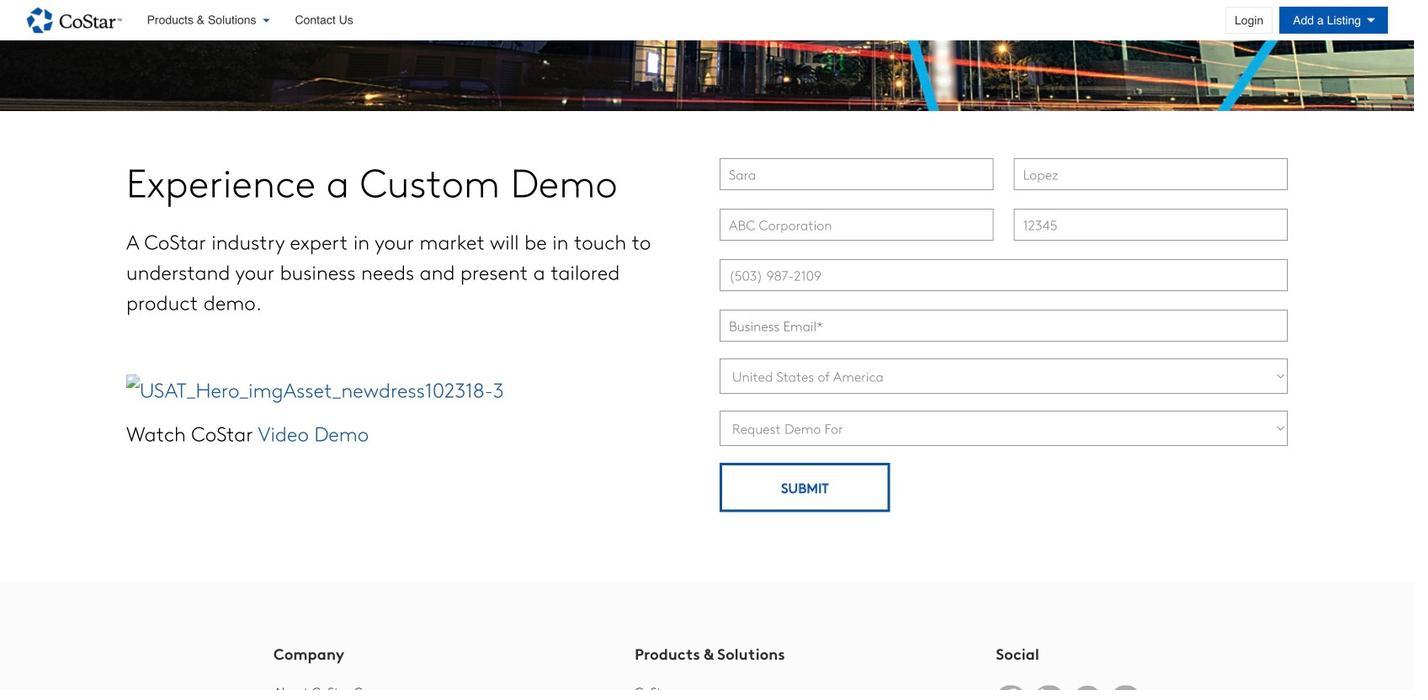 Task type: describe. For each thing, give the bounding box(es) containing it.
usat_hero_imgasset_newdress102318 3 image
[[126, 374, 504, 405]]

Phone Number* telephone field
[[720, 259, 1288, 291]]

First Name* text field
[[720, 158, 994, 190]]

Zip Code* text field
[[1014, 209, 1288, 241]]

Company* text field
[[720, 209, 994, 241]]

Last Name* text field
[[1014, 158, 1288, 190]]



Task type: locate. For each thing, give the bounding box(es) containing it.
costar image
[[26, 7, 122, 34]]

None submit
[[720, 463, 890, 512]]

Business Email* email field
[[720, 310, 1288, 342]]



